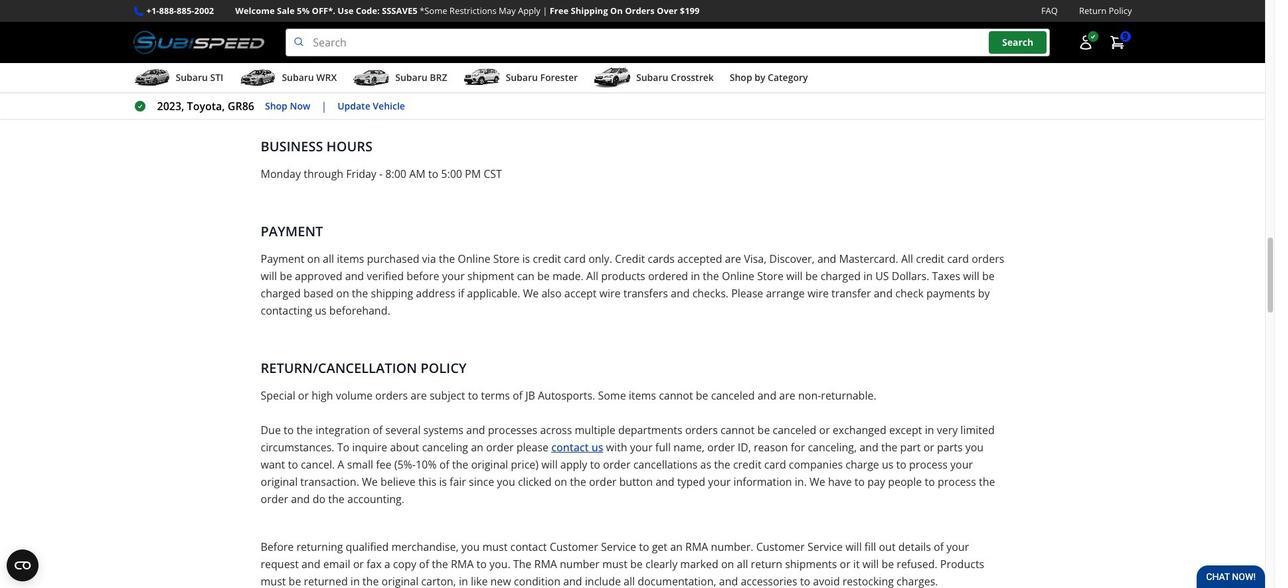Task type: vqa. For each thing, say whether or not it's contained in the screenshot.
a subaru forester thumbnail image
yes



Task type: describe. For each thing, give the bounding box(es) containing it.
subispeed logo image
[[133, 29, 265, 57]]

open widget image
[[7, 550, 39, 582]]

a subaru sti thumbnail image image
[[133, 68, 170, 88]]

a subaru wrx thumbnail image image
[[239, 68, 277, 88]]



Task type: locate. For each thing, give the bounding box(es) containing it.
button image
[[1078, 35, 1094, 51]]

a subaru brz thumbnail image image
[[353, 68, 390, 88]]

a subaru crosstrek thumbnail image image
[[594, 68, 631, 88]]

search input field
[[286, 29, 1050, 57]]

a subaru forester thumbnail image image
[[463, 68, 500, 88]]



